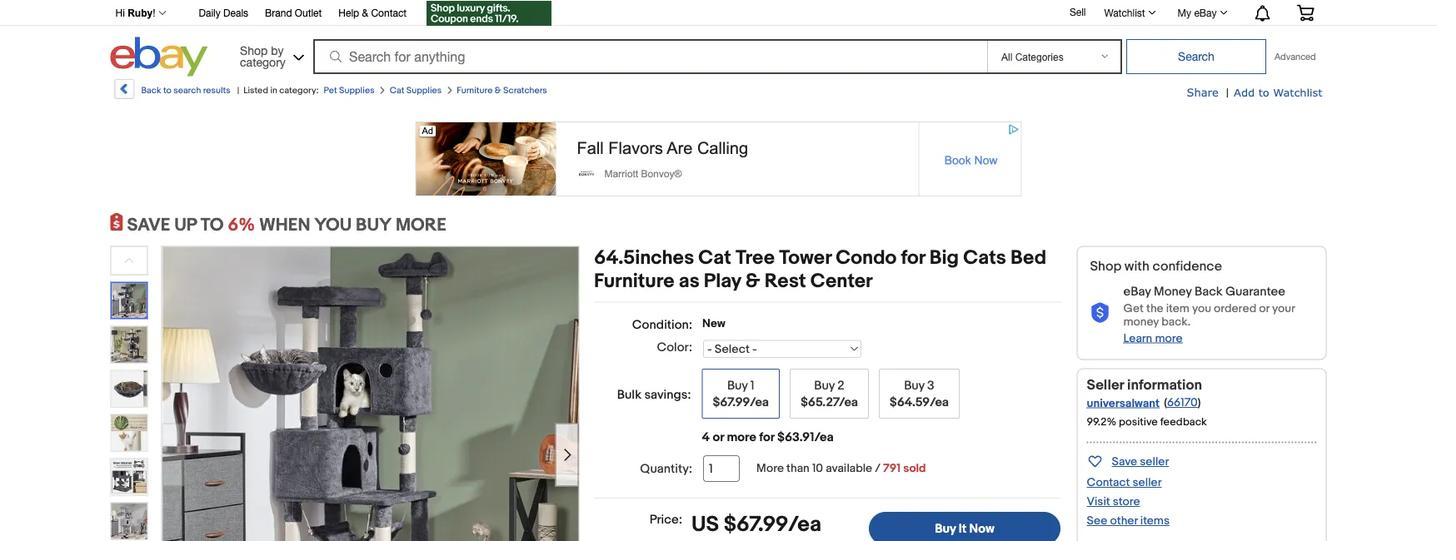 Task type: describe. For each thing, give the bounding box(es) containing it.
quantity:
[[640, 462, 692, 477]]

search
[[173, 85, 201, 96]]

share
[[1187, 85, 1219, 98]]

791
[[883, 462, 901, 476]]

| listed in category:
[[237, 85, 319, 96]]

in
[[270, 85, 277, 96]]

0 horizontal spatial cat
[[390, 85, 404, 96]]

my ebay link
[[1168, 2, 1235, 22]]

buy
[[356, 215, 392, 236]]

watchlist inside share | add to watchlist
[[1273, 85, 1322, 98]]

with details__icon image
[[1090, 303, 1110, 324]]

brand outlet link
[[265, 5, 322, 23]]

pet supplies
[[324, 85, 375, 96]]

account navigation
[[106, 0, 1327, 28]]

category:
[[279, 85, 319, 96]]

deals
[[223, 7, 248, 19]]

more
[[756, 462, 784, 476]]

you
[[314, 215, 352, 236]]

shop for shop with confidence
[[1090, 259, 1121, 275]]

outlet
[[295, 7, 322, 19]]

6%
[[228, 215, 255, 236]]

more than 10 available / 791 sold
[[756, 462, 926, 476]]

brand
[[265, 7, 292, 19]]

to
[[201, 215, 224, 236]]

66170
[[1167, 396, 1198, 410]]

category
[[240, 55, 286, 69]]

shop with confidence
[[1090, 259, 1222, 275]]

back to search results
[[141, 85, 231, 96]]

share | add to watchlist
[[1187, 85, 1322, 100]]

tower
[[779, 246, 831, 270]]

buy 2 $65.27/ea
[[801, 378, 858, 410]]

cat inside 64.5inches cat tree tower condo for big cats bed furniture as play & rest center
[[698, 246, 731, 270]]

visit store link
[[1087, 495, 1140, 509]]

(
[[1164, 396, 1167, 410]]

see other items link
[[1087, 514, 1170, 529]]

or inside ebay money back guarantee get the item you ordered or your money back. learn more
[[1259, 302, 1269, 316]]

my
[[1178, 7, 1191, 18]]

shop by category banner
[[106, 0, 1327, 81]]

99.2%
[[1087, 416, 1116, 429]]

us
[[691, 512, 719, 538]]

$63.91/ea
[[777, 430, 834, 445]]

as
[[679, 270, 699, 294]]

contact inside account navigation
[[371, 7, 407, 19]]

ebay inside ebay money back guarantee get the item you ordered or your money back. learn more
[[1123, 284, 1151, 299]]

furniture inside 64.5inches cat tree tower condo for big cats bed furniture as play & rest center
[[594, 270, 674, 294]]

your shopping cart image
[[1296, 4, 1315, 21]]

hi ruby !
[[115, 7, 155, 19]]

& for furniture
[[495, 85, 501, 96]]

hi
[[115, 7, 125, 19]]

1 to from the left
[[163, 85, 171, 96]]

daily deals
[[199, 7, 248, 19]]

with
[[1124, 259, 1149, 275]]

66170 link
[[1167, 396, 1198, 410]]

sell
[[1070, 6, 1086, 18]]

get the coupon image
[[427, 1, 552, 26]]

by
[[271, 43, 284, 57]]

seller
[[1087, 377, 1124, 394]]

$65.27/ea
[[801, 395, 858, 410]]

than
[[787, 462, 810, 476]]

universalwant link
[[1087, 396, 1160, 411]]

tree
[[736, 246, 775, 270]]

picture 5 of 12 image
[[111, 459, 147, 495]]

buy left it on the right
[[935, 522, 956, 536]]

your
[[1272, 302, 1295, 316]]

item
[[1166, 302, 1189, 316]]

save seller button
[[1087, 452, 1169, 471]]

condo
[[836, 246, 897, 270]]

us $67.99/ea main content
[[594, 246, 1062, 541]]

0 vertical spatial $67.99/ea
[[713, 395, 769, 410]]

shop for shop by category
[[240, 43, 268, 57]]

10
[[812, 462, 823, 476]]

)
[[1198, 396, 1201, 410]]

new
[[702, 317, 725, 331]]

rest
[[765, 270, 806, 294]]

cats
[[963, 246, 1006, 270]]

other
[[1110, 514, 1138, 529]]

picture 1 of 12 image
[[112, 284, 146, 318]]

cat supplies
[[390, 85, 442, 96]]

get
[[1123, 302, 1144, 316]]

more inside us $67.99/ea main content
[[727, 430, 756, 445]]

back.
[[1161, 315, 1191, 329]]

see
[[1087, 514, 1107, 529]]

0 horizontal spatial furniture
[[457, 85, 493, 96]]

buy 1 $67.99/ea
[[713, 378, 769, 410]]

it
[[959, 522, 967, 536]]

save
[[1112, 455, 1137, 469]]

picture 3 of 12 image
[[111, 371, 147, 407]]

pet supplies link
[[324, 85, 375, 96]]

buy 3 $64.59/ea
[[890, 378, 949, 410]]

advanced
[[1275, 51, 1316, 62]]



Task type: locate. For each thing, give the bounding box(es) containing it.
ebay up get
[[1123, 284, 1151, 299]]

picture 2 of 12 image
[[111, 327, 147, 363]]

more right 4
[[727, 430, 756, 445]]

help
[[338, 7, 359, 19]]

& inside account navigation
[[362, 7, 368, 19]]

money
[[1123, 315, 1159, 329]]

available
[[826, 462, 872, 476]]

0 vertical spatial back
[[141, 85, 161, 96]]

0 vertical spatial &
[[362, 7, 368, 19]]

1 horizontal spatial watchlist
[[1273, 85, 1322, 98]]

0 vertical spatial for
[[901, 246, 925, 270]]

buy for buy 3
[[904, 378, 925, 393]]

2 supplies from the left
[[406, 85, 442, 96]]

1 horizontal spatial |
[[1226, 86, 1229, 100]]

positive
[[1119, 416, 1158, 429]]

us $67.99/ea
[[691, 512, 821, 538]]

& left scratchers
[[495, 85, 501, 96]]

ordered
[[1214, 302, 1256, 316]]

0 vertical spatial contact
[[371, 7, 407, 19]]

color
[[657, 340, 689, 355]]

0 vertical spatial watchlist
[[1104, 7, 1145, 18]]

bed
[[1010, 246, 1046, 270]]

to inside share | add to watchlist
[[1259, 85, 1269, 98]]

center
[[810, 270, 873, 294]]

1 horizontal spatial more
[[1155, 332, 1183, 346]]

buy left 2
[[814, 378, 835, 393]]

0 horizontal spatial or
[[713, 430, 724, 445]]

items
[[1140, 514, 1170, 529]]

contact up visit store link on the bottom right of page
[[1087, 476, 1130, 490]]

supplies right pet supplies link
[[406, 85, 442, 96]]

1 horizontal spatial shop
[[1090, 259, 1121, 275]]

0 vertical spatial or
[[1259, 302, 1269, 316]]

0 vertical spatial shop
[[240, 43, 268, 57]]

0 horizontal spatial |
[[237, 85, 239, 96]]

None submit
[[1126, 39, 1266, 74]]

| inside share | add to watchlist
[[1226, 86, 1229, 100]]

watchlist
[[1104, 7, 1145, 18], [1273, 85, 1322, 98]]

1 horizontal spatial &
[[495, 85, 501, 96]]

1 vertical spatial $67.99/ea
[[724, 512, 821, 538]]

furniture & scratchers link
[[457, 85, 547, 96]]

add
[[1234, 85, 1255, 98]]

1 vertical spatial contact
[[1087, 476, 1130, 490]]

/
[[875, 462, 880, 476]]

for
[[901, 246, 925, 270], [759, 430, 775, 445]]

2 horizontal spatial &
[[745, 270, 760, 294]]

up
[[174, 215, 197, 236]]

now
[[969, 522, 994, 536]]

save seller
[[1112, 455, 1169, 469]]

shop by category button
[[233, 37, 307, 73]]

0 horizontal spatial contact
[[371, 7, 407, 19]]

buy inside buy 2 $65.27/ea
[[814, 378, 835, 393]]

back left search
[[141, 85, 161, 96]]

1 horizontal spatial or
[[1259, 302, 1269, 316]]

1 vertical spatial shop
[[1090, 259, 1121, 275]]

help & contact
[[338, 7, 407, 19]]

listed
[[243, 85, 268, 96]]

0 horizontal spatial shop
[[240, 43, 268, 57]]

save up to 6% when you buy more
[[127, 215, 446, 236]]

for up more
[[759, 430, 775, 445]]

you
[[1192, 302, 1211, 316]]

1 horizontal spatial back
[[1195, 284, 1223, 299]]

cat
[[390, 85, 404, 96], [698, 246, 731, 270]]

help & contact link
[[338, 5, 407, 23]]

learn more link
[[1123, 332, 1183, 346]]

1 vertical spatial back
[[1195, 284, 1223, 299]]

1 vertical spatial or
[[713, 430, 724, 445]]

supplies for cat supplies
[[406, 85, 442, 96]]

buy for buy 1
[[727, 378, 748, 393]]

feedback
[[1160, 416, 1207, 429]]

2 to from the left
[[1259, 85, 1269, 98]]

1 horizontal spatial furniture
[[594, 270, 674, 294]]

cat left "tree"
[[698, 246, 731, 270]]

seller down save seller
[[1133, 476, 1162, 490]]

ebay inside my ebay link
[[1194, 7, 1217, 18]]

shop left by
[[240, 43, 268, 57]]

supplies for pet supplies
[[339, 85, 375, 96]]

learn
[[1123, 332, 1152, 346]]

0 horizontal spatial back
[[141, 85, 161, 96]]

price:
[[649, 512, 682, 527]]

64.5inches cat tree tower condo for big cats bed furniture as play & rest center - picture 1 of 12 image
[[162, 245, 579, 541]]

0 vertical spatial more
[[1155, 332, 1183, 346]]

1 vertical spatial cat
[[698, 246, 731, 270]]

0 vertical spatial cat
[[390, 85, 404, 96]]

4 or more for $63.91/ea
[[702, 430, 834, 445]]

1 vertical spatial seller
[[1133, 476, 1162, 490]]

3
[[927, 378, 934, 393]]

buy for buy 2
[[814, 378, 835, 393]]

contact seller link
[[1087, 476, 1162, 490]]

the
[[1146, 302, 1163, 316]]

information
[[1127, 377, 1202, 394]]

contact inside "contact seller visit store see other items"
[[1087, 476, 1130, 490]]

cat supplies link
[[390, 85, 442, 96]]

$67.99/ea down 1
[[713, 395, 769, 410]]

1
[[750, 378, 754, 393]]

1 vertical spatial watchlist
[[1273, 85, 1322, 98]]

$67.99/ea down more
[[724, 512, 821, 538]]

shop left with
[[1090, 259, 1121, 275]]

$67.99/ea
[[713, 395, 769, 410], [724, 512, 821, 538]]

1 horizontal spatial to
[[1259, 85, 1269, 98]]

to right add
[[1259, 85, 1269, 98]]

buy inside the 'buy 3 $64.59/ea'
[[904, 378, 925, 393]]

or right 4
[[713, 430, 724, 445]]

0 horizontal spatial more
[[727, 430, 756, 445]]

shop
[[240, 43, 268, 57], [1090, 259, 1121, 275]]

visit
[[1087, 495, 1110, 509]]

pet
[[324, 85, 337, 96]]

2 vertical spatial &
[[745, 270, 760, 294]]

back to search results link
[[113, 79, 231, 105]]

shop inside "shop by category"
[[240, 43, 268, 57]]

more
[[1155, 332, 1183, 346], [727, 430, 756, 445]]

| left add
[[1226, 86, 1229, 100]]

seller for save
[[1140, 455, 1169, 469]]

my ebay
[[1178, 7, 1217, 18]]

furniture up condition: on the bottom left of the page
[[594, 270, 674, 294]]

guarantee
[[1225, 284, 1285, 299]]

seller inside button
[[1140, 455, 1169, 469]]

share button
[[1187, 85, 1219, 100]]

watchlist right sell at the right of page
[[1104, 7, 1145, 18]]

watchlist inside account navigation
[[1104, 7, 1145, 18]]

contact right help on the left top of the page
[[371, 7, 407, 19]]

seller inside "contact seller visit store see other items"
[[1133, 476, 1162, 490]]

64.5inches cat tree tower condo for big cats bed furniture as play & rest center
[[594, 246, 1046, 294]]

1 supplies from the left
[[339, 85, 375, 96]]

buy left 1
[[727, 378, 748, 393]]

more inside ebay money back guarantee get the item you ordered or your money back. learn more
[[1155, 332, 1183, 346]]

results
[[203, 85, 231, 96]]

to left search
[[163, 85, 171, 96]]

or down guarantee
[[1259, 302, 1269, 316]]

advanced link
[[1266, 40, 1324, 73]]

daily deals link
[[199, 5, 248, 23]]

buy left 3
[[904, 378, 925, 393]]

Quantity: text field
[[703, 456, 740, 482]]

picture 6 of 12 image
[[111, 504, 147, 539]]

seller for contact
[[1133, 476, 1162, 490]]

& for help
[[362, 7, 368, 19]]

& inside 64.5inches cat tree tower condo for big cats bed furniture as play & rest center
[[745, 270, 760, 294]]

0 horizontal spatial ebay
[[1123, 284, 1151, 299]]

1 horizontal spatial for
[[901, 246, 925, 270]]

for inside 64.5inches cat tree tower condo for big cats bed furniture as play & rest center
[[901, 246, 925, 270]]

advertisement region
[[415, 122, 1022, 197]]

& right help on the left top of the page
[[362, 7, 368, 19]]

& right play
[[745, 270, 760, 294]]

1 horizontal spatial cat
[[698, 246, 731, 270]]

64.5inches
[[594, 246, 694, 270]]

1 vertical spatial ebay
[[1123, 284, 1151, 299]]

0 vertical spatial furniture
[[457, 85, 493, 96]]

ebay right my
[[1194, 7, 1217, 18]]

watchlist down advanced link
[[1273, 85, 1322, 98]]

savings:
[[644, 387, 691, 402]]

ebay
[[1194, 7, 1217, 18], [1123, 284, 1151, 299]]

0 horizontal spatial &
[[362, 7, 368, 19]]

1 vertical spatial &
[[495, 85, 501, 96]]

furniture left scratchers
[[457, 85, 493, 96]]

1 horizontal spatial ebay
[[1194, 7, 1217, 18]]

1 horizontal spatial contact
[[1087, 476, 1130, 490]]

0 vertical spatial seller
[[1140, 455, 1169, 469]]

0 horizontal spatial watchlist
[[1104, 7, 1145, 18]]

daily
[[199, 7, 221, 19]]

none submit inside shop by category banner
[[1126, 39, 1266, 74]]

!
[[153, 7, 155, 19]]

more down back.
[[1155, 332, 1183, 346]]

Search for anything text field
[[316, 41, 984, 72]]

1 horizontal spatial supplies
[[406, 85, 442, 96]]

for left big
[[901, 246, 925, 270]]

back
[[141, 85, 161, 96], [1195, 284, 1223, 299]]

back inside ebay money back guarantee get the item you ordered or your money back. learn more
[[1195, 284, 1223, 299]]

store
[[1113, 495, 1140, 509]]

to
[[163, 85, 171, 96], [1259, 85, 1269, 98]]

when
[[259, 215, 310, 236]]

buy inside buy 1 $67.99/ea
[[727, 378, 748, 393]]

confidence
[[1152, 259, 1222, 275]]

picture 4 of 12 image
[[111, 415, 147, 451]]

ebay money back guarantee get the item you ordered or your money back. learn more
[[1123, 284, 1295, 346]]

buy it now link
[[869, 512, 1060, 541]]

1 vertical spatial more
[[727, 430, 756, 445]]

2
[[837, 378, 844, 393]]

| left listed
[[237, 85, 239, 96]]

bulk
[[617, 387, 642, 402]]

buy it now
[[935, 522, 994, 536]]

bulk savings:
[[617, 387, 691, 402]]

0 horizontal spatial supplies
[[339, 85, 375, 96]]

1 vertical spatial furniture
[[594, 270, 674, 294]]

0 vertical spatial ebay
[[1194, 7, 1217, 18]]

1 vertical spatial for
[[759, 430, 775, 445]]

ruby
[[128, 7, 153, 19]]

cat right pet supplies
[[390, 85, 404, 96]]

contact seller visit store see other items
[[1087, 476, 1170, 529]]

or inside us $67.99/ea main content
[[713, 430, 724, 445]]

seller right save
[[1140, 455, 1169, 469]]

back inside back to search results link
[[141, 85, 161, 96]]

back up you
[[1195, 284, 1223, 299]]

0 horizontal spatial to
[[163, 85, 171, 96]]

0 horizontal spatial for
[[759, 430, 775, 445]]

furniture & scratchers
[[457, 85, 547, 96]]

supplies right pet
[[339, 85, 375, 96]]



Task type: vqa. For each thing, say whether or not it's contained in the screenshot.
add note
no



